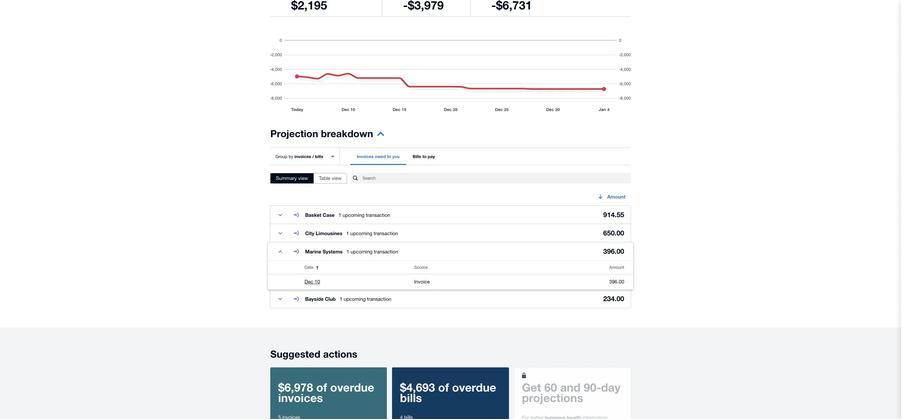 Task type: vqa. For each thing, say whether or not it's contained in the screenshot.
overdue in of overdue invoices
yes



Task type: locate. For each thing, give the bounding box(es) containing it.
transaction for 650.00
[[374, 231, 398, 236]]

dec
[[305, 279, 314, 285]]

table
[[319, 175, 331, 181]]

1 right systems
[[347, 249, 350, 254]]

amount
[[608, 194, 626, 200], [610, 265, 625, 270]]

list of upcoming transactions for this contact or account within the selected timeframe element
[[268, 261, 634, 290]]

1 to from the left
[[387, 154, 392, 159]]

overdue inside of overdue invoices
[[331, 381, 375, 394]]

0 vertical spatial toggle image
[[274, 227, 287, 240]]

1 right limousines on the left bottom of page
[[347, 231, 349, 236]]

view right summary
[[298, 175, 308, 181]]

0 vertical spatial 396.00
[[604, 247, 625, 256]]

suggested
[[271, 348, 321, 360]]

2 toggle image from the top
[[274, 245, 287, 258]]

breakdown
[[321, 128, 374, 140]]

1 horizontal spatial bills
[[400, 391, 422, 405]]

date button
[[301, 261, 411, 274]]

0 vertical spatial amount
[[608, 194, 626, 200]]

1 upcoming transaction
[[339, 212, 391, 218], [347, 231, 398, 236], [347, 249, 399, 254], [340, 296, 392, 302]]

1
[[339, 212, 342, 218], [347, 231, 349, 236], [347, 249, 350, 254], [340, 296, 343, 302]]

upcoming for 650.00
[[351, 231, 373, 236]]

1 for 650.00
[[347, 231, 349, 236]]

transaction
[[366, 212, 391, 218], [374, 231, 398, 236], [374, 249, 399, 254], [367, 296, 392, 302]]

club
[[325, 296, 336, 302]]

of right $6,978
[[317, 381, 327, 394]]

projection breakdown
[[271, 128, 374, 140]]

upcoming right case
[[343, 212, 365, 218]]

1 horizontal spatial overdue
[[453, 381, 497, 394]]

transaction for 396.00
[[374, 249, 399, 254]]

marine
[[305, 249, 322, 254]]

$4,693
[[400, 381, 435, 394]]

of right $4,693
[[439, 381, 449, 394]]

of inside "of overdue bills"
[[439, 381, 449, 394]]

0 horizontal spatial bills
[[315, 154, 323, 159]]

1 view from the left
[[298, 175, 308, 181]]

invoice
[[415, 279, 430, 285]]

source button
[[411, 261, 557, 274]]

invoices inside of overdue invoices
[[278, 391, 323, 405]]

1 for 234.00
[[340, 296, 343, 302]]

1 vertical spatial bills
[[400, 391, 422, 405]]

view right 'table'
[[332, 175, 342, 181]]

650.00
[[604, 229, 625, 237]]

1 right "club"
[[340, 296, 343, 302]]

upcoming right "club"
[[344, 296, 366, 302]]

basket
[[305, 212, 322, 218]]

bills
[[315, 154, 323, 159], [400, 391, 422, 405]]

1 of from the left
[[317, 381, 327, 394]]

transaction for 234.00
[[367, 296, 392, 302]]

2 view from the left
[[332, 175, 342, 181]]

projection breakdown button
[[271, 128, 385, 144]]

1 horizontal spatial to
[[423, 154, 427, 159]]

0 vertical spatial toggle image
[[274, 208, 287, 222]]

of for $4,693
[[439, 381, 449, 394]]

upcoming right limousines on the left bottom of page
[[351, 231, 373, 236]]

toggle image
[[274, 208, 287, 222], [274, 292, 287, 306]]

upcoming for 234.00
[[344, 296, 366, 302]]

0 horizontal spatial of
[[317, 381, 327, 394]]

overdue for of overdue invoices
[[331, 381, 375, 394]]

1 vertical spatial toggle image
[[274, 292, 287, 306]]

0 horizontal spatial to
[[387, 154, 392, 159]]

of overdue invoices
[[278, 381, 375, 405]]

summary
[[276, 175, 297, 181]]

1 toggle image from the top
[[274, 227, 287, 240]]

2 overdue from the left
[[453, 381, 497, 394]]

toggle image for 396.00
[[274, 245, 287, 258]]

2 toggle image from the top
[[274, 292, 287, 306]]

396.00
[[604, 247, 625, 256], [610, 279, 625, 285]]

of
[[317, 381, 327, 394], [439, 381, 449, 394]]

amount button
[[593, 190, 631, 203]]

amount up 914.55
[[608, 194, 626, 200]]

1 vertical spatial invoices
[[278, 391, 323, 405]]

2 of from the left
[[439, 381, 449, 394]]

396.00 down 650.00
[[604, 247, 625, 256]]

0 horizontal spatial view
[[298, 175, 308, 181]]

90-
[[584, 381, 602, 394]]

$6,978
[[278, 381, 313, 394]]

1 right case
[[339, 212, 342, 218]]

to left you
[[387, 154, 392, 159]]

suggested actions
[[271, 348, 358, 360]]

2 to from the left
[[423, 154, 427, 159]]

amount inside amount button
[[610, 265, 625, 270]]

view
[[298, 175, 308, 181], [332, 175, 342, 181]]

1 vertical spatial amount
[[610, 265, 625, 270]]

upcoming
[[343, 212, 365, 218], [351, 231, 373, 236], [351, 249, 373, 254], [344, 296, 366, 302]]

to
[[387, 154, 392, 159], [423, 154, 427, 159]]

1 overdue from the left
[[331, 381, 375, 394]]

396.00 up 234.00
[[610, 279, 625, 285]]

upcoming up 'date' 'button'
[[351, 249, 373, 254]]

invoices
[[357, 154, 374, 159]]

projections
[[522, 391, 584, 405]]

1 toggle image from the top
[[274, 208, 287, 222]]

of inside of overdue invoices
[[317, 381, 327, 394]]

1 vertical spatial toggle image
[[274, 245, 287, 258]]

view for summary view
[[298, 175, 308, 181]]

case
[[323, 212, 335, 218]]

invoices
[[295, 154, 311, 159], [278, 391, 323, 405]]

1 horizontal spatial of
[[439, 381, 449, 394]]

upcoming for 914.55
[[343, 212, 365, 218]]

/
[[313, 154, 314, 159]]

amount up 234.00
[[610, 265, 625, 270]]

Search for a document search field
[[363, 173, 631, 184]]

you
[[393, 154, 400, 159]]

to left pay
[[423, 154, 427, 159]]

upcoming for 396.00
[[351, 249, 373, 254]]

1 upcoming transaction for 914.55
[[339, 212, 391, 218]]

overdue inside "of overdue bills"
[[453, 381, 497, 394]]

bills to pay
[[413, 154, 435, 159]]

1 vertical spatial 396.00
[[610, 279, 625, 285]]

0 vertical spatial invoices
[[295, 154, 311, 159]]

invoices for group
[[295, 154, 311, 159]]

0 horizontal spatial overdue
[[331, 381, 375, 394]]

amount button
[[557, 261, 634, 274]]

toggle image
[[274, 227, 287, 240], [274, 245, 287, 258]]

overdue
[[331, 381, 375, 394], [453, 381, 497, 394]]

1 horizontal spatial view
[[332, 175, 342, 181]]



Task type: describe. For each thing, give the bounding box(es) containing it.
dec 10 link
[[305, 278, 320, 286]]

invoices owed to you
[[357, 154, 400, 159]]

60
[[545, 381, 558, 394]]

of for $6,978
[[317, 381, 327, 394]]

projection breakdown view option group
[[271, 173, 348, 184]]

view for table view
[[332, 175, 342, 181]]

dec 10
[[305, 279, 320, 285]]

toggle image for 234.00
[[274, 292, 287, 306]]

bills inside "of overdue bills"
[[400, 391, 422, 405]]

limousines
[[316, 230, 343, 236]]

summary view
[[276, 175, 308, 181]]

bills
[[413, 154, 422, 159]]

table view
[[319, 175, 342, 181]]

1 upcoming transaction for 650.00
[[347, 231, 398, 236]]

actions
[[323, 348, 358, 360]]

914.55
[[604, 211, 625, 219]]

bills to pay button
[[407, 148, 442, 165]]

10
[[315, 279, 320, 285]]

1 upcoming transaction for 234.00
[[340, 296, 392, 302]]

transaction for 914.55
[[366, 212, 391, 218]]

projection
[[271, 128, 319, 140]]

1 upcoming transaction for 396.00
[[347, 249, 399, 254]]

date
[[305, 265, 314, 270]]

city limousines
[[305, 230, 343, 236]]

get 60 and 90-day projections
[[522, 381, 621, 405]]

invoices for of
[[278, 391, 323, 405]]

1 for 914.55
[[339, 212, 342, 218]]

city
[[305, 230, 315, 236]]

invoices owed to you button
[[351, 148, 407, 165]]

pay
[[428, 154, 435, 159]]

day
[[602, 381, 621, 394]]

396.00 inside list of upcoming transactions for this contact or account within the selected timeframe element
[[610, 279, 625, 285]]

by
[[289, 154, 294, 159]]

basket case
[[305, 212, 335, 218]]

1 for 396.00
[[347, 249, 350, 254]]

and
[[561, 381, 581, 394]]

bayside club
[[305, 296, 336, 302]]

owed
[[375, 154, 386, 159]]

group
[[276, 154, 288, 159]]

bayside
[[305, 296, 324, 302]]

overdue for of overdue bills
[[453, 381, 497, 394]]

of overdue bills
[[400, 381, 497, 405]]

marine systems
[[305, 249, 343, 254]]

amount inside amount popup button
[[608, 194, 626, 200]]

toggle image for 650.00
[[274, 227, 287, 240]]

source
[[415, 265, 428, 270]]

group by invoices / bills
[[276, 154, 323, 159]]

get
[[522, 381, 542, 394]]

toggle image for 914.55
[[274, 208, 287, 222]]

systems
[[323, 249, 343, 254]]

0 vertical spatial bills
[[315, 154, 323, 159]]

234.00
[[604, 295, 625, 303]]



